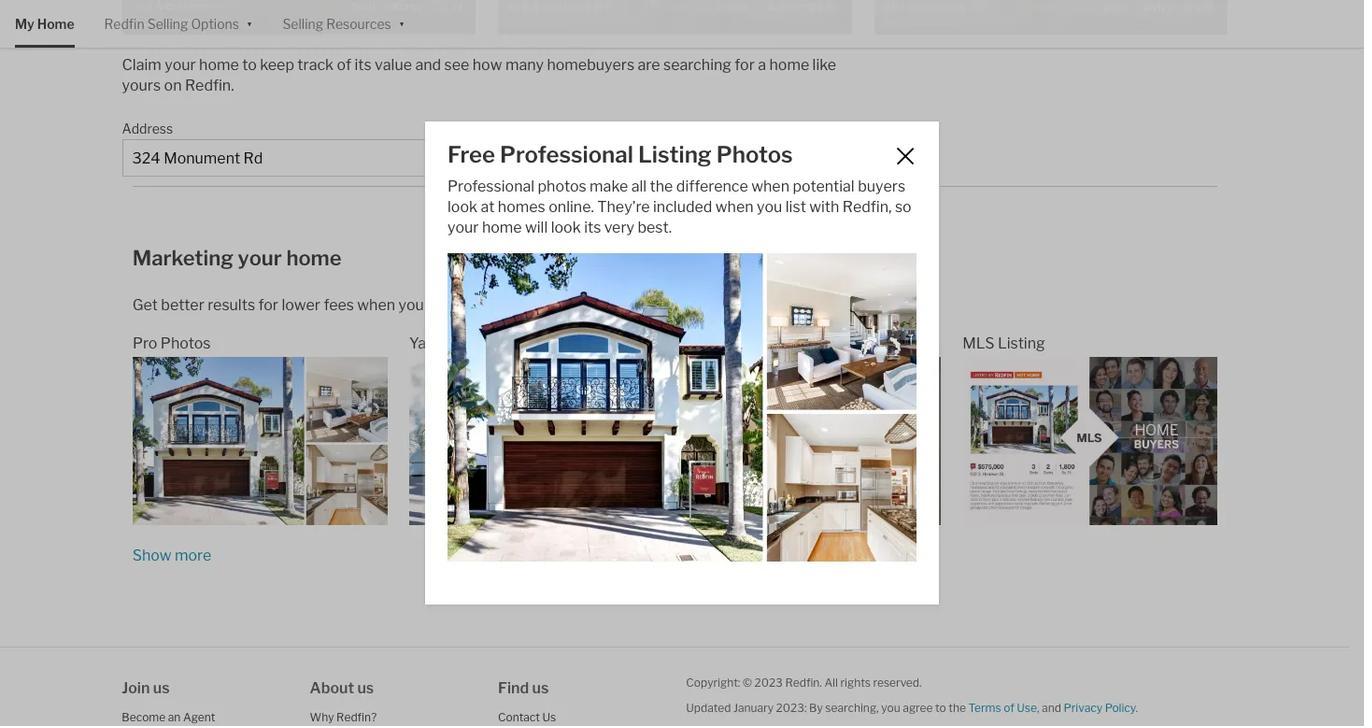 Task type: locate. For each thing, give the bounding box(es) containing it.
1 vertical spatial to
[[936, 701, 947, 715]]

1 horizontal spatial a
[[758, 56, 766, 74]]

us right join
[[153, 680, 170, 697]]

1 horizontal spatial the
[[949, 701, 966, 715]]

1 horizontal spatial elgin
[[884, 16, 905, 28]]

of
[[337, 56, 351, 74], [1004, 701, 1015, 715]]

1 60124 from the left
[[544, 16, 572, 28]]

0 horizontal spatial elgin
[[508, 16, 529, 28]]

redfin?
[[337, 710, 377, 724]]

join us
[[122, 680, 170, 697]]

0 vertical spatial the
[[650, 177, 673, 195]]

selling inside selling resources ▾
[[283, 16, 324, 32]]

1 vertical spatial for
[[258, 296, 279, 314]]

your up on
[[165, 56, 196, 74]]

a
[[758, 56, 766, 74], [487, 296, 496, 314]]

1 horizontal spatial sq. ft.
[[810, 0, 841, 14]]

its left the very
[[584, 218, 601, 236]]

redfin. right on
[[185, 77, 234, 95]]

1 horizontal spatial ▾
[[399, 14, 405, 30]]

a left like
[[758, 56, 766, 74]]

baths
[[391, 0, 422, 14], [768, 0, 798, 14], [1144, 0, 1174, 14]]

0 horizontal spatial 60124
[[544, 16, 572, 28]]

mls
[[963, 335, 995, 353]]

1 horizontal spatial its
[[584, 218, 601, 236]]

1 vertical spatial claim
[[582, 150, 622, 167]]

0 vertical spatial look
[[448, 198, 478, 216]]

sq. ft.
[[433, 0, 465, 14], [810, 0, 841, 14], [1186, 0, 1217, 14]]

1 vertical spatial of
[[1004, 701, 1015, 715]]

with
[[810, 198, 840, 216], [454, 296, 484, 314]]

1 vertical spatial a
[[487, 296, 496, 314]]

searching,
[[826, 701, 879, 715]]

2 vertical spatial your
[[238, 246, 282, 270]]

0 vertical spatial photos
[[717, 141, 793, 168]]

0 horizontal spatial redfin.
[[185, 77, 234, 95]]

home
[[199, 56, 239, 74], [770, 56, 810, 74], [482, 218, 522, 236], [286, 246, 342, 270]]

redfin. inside claim your home to keep track of its value and see how many homebuyers are searching for a home like yours on redfin.
[[185, 77, 234, 95]]

0 horizontal spatial photos
[[161, 335, 211, 353]]

0 horizontal spatial claim
[[122, 56, 161, 74]]

on
[[164, 77, 182, 95]]

show more link
[[132, 547, 212, 565]]

professional listing flyer image
[[686, 357, 941, 525]]

2 elgin from the left
[[884, 16, 905, 28]]

rights
[[841, 676, 871, 690]]

your down search input icon
[[448, 218, 479, 236]]

more
[[175, 547, 212, 565]]

and right use
[[1042, 701, 1062, 715]]

2 sq. ft. from the left
[[810, 0, 841, 14]]

2 selling from the left
[[283, 16, 324, 32]]

privacy policy link
[[1064, 701, 1136, 715]]

photos
[[538, 177, 587, 195]]

when right the fees
[[357, 296, 395, 314]]

0 vertical spatial its
[[355, 56, 372, 74]]

0 vertical spatial you
[[757, 198, 783, 216]]

selling inside the redfin selling options ▾
[[147, 16, 188, 32]]

1 vertical spatial you
[[399, 296, 424, 314]]

they're
[[597, 198, 650, 216]]

find us
[[498, 680, 549, 697]]

0 vertical spatial and
[[415, 56, 441, 74]]

terms of use link
[[969, 701, 1037, 715]]

2 horizontal spatial ft.
[[1204, 0, 1217, 14]]

sq.
[[433, 0, 449, 14], [810, 0, 826, 14], [1186, 0, 1202, 14]]

address
[[122, 121, 173, 137]]

2 ▾ from the left
[[399, 14, 405, 30]]

selling
[[147, 16, 188, 32], [283, 16, 324, 32]]

look down online. on the left top of the page
[[551, 218, 581, 236]]

of left use
[[1004, 701, 1015, 715]]

home
[[37, 16, 74, 32], [661, 150, 703, 167]]

1 vertical spatial .
[[1136, 701, 1138, 715]]

us
[[153, 680, 170, 697], [357, 680, 374, 697], [532, 680, 549, 697]]

0 horizontal spatial of
[[337, 56, 351, 74]]

with right sell
[[454, 296, 484, 314]]

0 horizontal spatial to
[[242, 56, 257, 74]]

listing left flyer
[[686, 335, 733, 353]]

2 vertical spatial you
[[882, 701, 901, 715]]

a inside claim your home to keep track of its value and see how many homebuyers are searching for a home like yours on redfin.
[[758, 56, 766, 74]]

1 sq. ft. from the left
[[433, 0, 465, 14]]

to left keep
[[242, 56, 257, 74]]

0 horizontal spatial sq.
[[433, 0, 449, 14]]

redfin
[[104, 16, 145, 32]]

you left list
[[757, 198, 783, 216]]

ft.
[[452, 0, 465, 14], [828, 0, 841, 14], [1204, 0, 1217, 14]]

1 baths from the left
[[391, 0, 422, 14]]

0 horizontal spatial its
[[355, 56, 372, 74]]

its
[[355, 56, 372, 74], [584, 218, 601, 236]]

0 horizontal spatial il
[[533, 16, 541, 28]]

photos up difference at the top of page
[[717, 141, 793, 168]]

1 horizontal spatial 60124
[[920, 16, 949, 28]]

my home link
[[15, 0, 74, 48]]

1 horizontal spatial redfin.
[[786, 676, 822, 690]]

0 horizontal spatial selling
[[147, 16, 188, 32]]

0 vertical spatial claim
[[122, 56, 161, 74]]

look left at
[[448, 198, 478, 216]]

us right find
[[532, 680, 549, 697]]

its left value
[[355, 56, 372, 74]]

0 horizontal spatial and
[[415, 56, 441, 74]]

professional up at
[[448, 177, 535, 195]]

difference
[[677, 177, 749, 195]]

1 ▾ from the left
[[247, 14, 253, 30]]

1 horizontal spatial selling
[[283, 16, 324, 32]]

when
[[752, 177, 790, 195], [716, 198, 754, 216], [357, 296, 395, 314]]

claim inside claim your home to keep track of its value and see how many homebuyers are searching for a home like yours on redfin.
[[122, 56, 161, 74]]

listing up all
[[638, 141, 712, 168]]

1 horizontal spatial photos
[[717, 141, 793, 168]]

1 vertical spatial look
[[551, 218, 581, 236]]

1 horizontal spatial us
[[357, 680, 374, 697]]

▾ inside the redfin selling options ▾
[[247, 14, 253, 30]]

for inside claim your home to keep track of its value and see how many homebuyers are searching for a home like yours on redfin.
[[735, 56, 755, 74]]

1 horizontal spatial il
[[909, 16, 918, 28]]

60124
[[544, 16, 572, 28], [920, 16, 949, 28]]

to inside claim your home to keep track of its value and see how many homebuyers are searching for a home like yours on redfin.
[[242, 56, 257, 74]]

0 horizontal spatial sq. ft.
[[433, 0, 465, 14]]

reno , tx 76020
[[131, 16, 203, 28]]

show
[[132, 547, 172, 565]]

for right searching
[[735, 56, 755, 74]]

1 horizontal spatial sq.
[[810, 0, 826, 14]]

reserved.
[[873, 676, 922, 690]]

included
[[653, 198, 713, 216]]

il
[[533, 16, 541, 28], [909, 16, 918, 28]]

1 vertical spatial home
[[661, 150, 703, 167]]

1 horizontal spatial free professional listing photos image
[[448, 253, 917, 562]]

the left the terms
[[949, 701, 966, 715]]

0 horizontal spatial home
[[37, 16, 74, 32]]

selling resources ▾
[[283, 14, 405, 32]]

a right sell
[[487, 296, 496, 314]]

home down at
[[482, 218, 522, 236]]

0 horizontal spatial ft.
[[452, 0, 465, 14]]

when down difference at the top of page
[[716, 198, 754, 216]]

0 vertical spatial to
[[242, 56, 257, 74]]

2 horizontal spatial baths
[[1144, 0, 1174, 14]]

track
[[298, 56, 334, 74]]

0 vertical spatial a
[[758, 56, 766, 74]]

search input image
[[459, 150, 476, 167]]

professional inside professional photos make all the difference when potential buyers look at homes online. they're included when you list with redfin, so your home will look its very best.
[[448, 177, 535, 195]]

76020
[[173, 16, 203, 28]]

2 elgin , il 60124 from the left
[[884, 16, 949, 28]]

us up redfin?
[[357, 680, 374, 697]]

. down the very
[[627, 296, 630, 314]]

0 horizontal spatial free professional listing photos image
[[133, 357, 388, 525]]

professional
[[500, 141, 634, 168], [448, 177, 535, 195]]

your up 'results' on the top
[[238, 246, 282, 270]]

homebuyers
[[547, 56, 635, 74]]

claim up the make
[[582, 150, 622, 167]]

home right your
[[661, 150, 703, 167]]

your inside professional photos make all the difference when potential buyers look at homes online. they're included when you list with redfin, so your home will look its very best.
[[448, 218, 479, 236]]

with down the potential
[[810, 198, 840, 216]]

sell with a local redfin agent link
[[427, 296, 627, 314]]

0 vertical spatial for
[[735, 56, 755, 74]]

0 horizontal spatial with
[[454, 296, 484, 314]]

1 beds from the left
[[351, 0, 378, 14]]

free professional listing photos image
[[448, 253, 917, 562], [133, 357, 388, 525]]

3 sq. from the left
[[1186, 0, 1202, 14]]

you down reserved.
[[882, 701, 901, 715]]

0 horizontal spatial elgin , il 60124
[[508, 16, 572, 28]]

us
[[543, 710, 556, 724]]

0 vertical spatial when
[[752, 177, 790, 195]]

claim your home
[[582, 150, 703, 167]]

become an agent button
[[122, 710, 215, 724]]

0 vertical spatial of
[[337, 56, 351, 74]]

3 ft. from the left
[[1204, 0, 1217, 14]]

0 vertical spatial home
[[37, 16, 74, 32]]

why redfin? button
[[310, 710, 377, 724]]

0 horizontal spatial us
[[153, 680, 170, 697]]

1 elgin , il 60124 from the left
[[508, 16, 572, 28]]

0 horizontal spatial you
[[399, 296, 424, 314]]

. right the privacy
[[1136, 701, 1138, 715]]

2 horizontal spatial sq.
[[1186, 0, 1202, 14]]

0 horizontal spatial the
[[650, 177, 673, 195]]

to right agree
[[936, 701, 947, 715]]

1 vertical spatial professional
[[448, 177, 535, 195]]

show more
[[132, 547, 212, 565]]

1 horizontal spatial beds
[[727, 0, 754, 14]]

photos down "better"
[[161, 335, 211, 353]]

0 horizontal spatial ▾
[[247, 14, 253, 30]]

free professional listing photos image inside dialog
[[448, 253, 917, 562]]

will
[[525, 218, 548, 236]]

0 horizontal spatial your
[[165, 56, 196, 74]]

you
[[757, 198, 783, 216], [399, 296, 424, 314], [882, 701, 901, 715]]

home up lower
[[286, 246, 342, 270]]

1 horizontal spatial your
[[238, 246, 282, 270]]

0 horizontal spatial .
[[627, 296, 630, 314]]

1 ft. from the left
[[452, 0, 465, 14]]

claim up yours
[[122, 56, 161, 74]]

your for claim your home to keep track of its value and see how many homebuyers are searching for a home like yours on redfin.
[[165, 56, 196, 74]]

keep
[[260, 56, 294, 74]]

1 horizontal spatial claim
[[582, 150, 622, 167]]

1 us from the left
[[153, 680, 170, 697]]

options
[[191, 16, 239, 32]]

and left see
[[415, 56, 441, 74]]

0 vertical spatial with
[[810, 198, 840, 216]]

1 vertical spatial and
[[1042, 701, 1062, 715]]

2 horizontal spatial sq. ft.
[[1186, 0, 1217, 14]]

home right my
[[37, 16, 74, 32]]

are
[[638, 56, 660, 74]]

claim inside button
[[582, 150, 622, 167]]

home inside professional photos make all the difference when potential buyers look at homes online. they're included when you list with redfin, so your home will look its very best.
[[482, 218, 522, 236]]

all
[[632, 177, 647, 195]]

0 horizontal spatial beds
[[351, 0, 378, 14]]

1 horizontal spatial of
[[1004, 701, 1015, 715]]

2 horizontal spatial beds
[[1104, 0, 1130, 14]]

▾ inside selling resources ▾
[[399, 14, 405, 30]]

1 horizontal spatial to
[[936, 701, 947, 715]]

professional photos make all the difference when potential buyers look at homes online. they're included when you list with redfin, so your home will look its very best.
[[448, 177, 912, 236]]

you left sell
[[399, 296, 424, 314]]

3 us from the left
[[532, 680, 549, 697]]

your
[[625, 150, 658, 167]]

0 vertical spatial redfin.
[[185, 77, 234, 95]]

2 horizontal spatial your
[[448, 218, 479, 236]]

when up list
[[752, 177, 790, 195]]

claim your home button
[[497, 139, 789, 177]]

the
[[650, 177, 673, 195], [949, 701, 966, 715]]

professional up the photos at the left of page
[[500, 141, 634, 168]]

look
[[448, 198, 478, 216], [551, 218, 581, 236]]

with inside professional photos make all the difference when potential buyers look at homes online. they're included when you list with redfin, so your home will look its very best.
[[810, 198, 840, 216]]

the right all
[[650, 177, 673, 195]]

like
[[813, 56, 837, 74]]

1 vertical spatial your
[[448, 218, 479, 236]]

1 horizontal spatial elgin , il 60124
[[884, 16, 949, 28]]

1 horizontal spatial home
[[661, 150, 703, 167]]

of right track
[[337, 56, 351, 74]]

1 horizontal spatial look
[[551, 218, 581, 236]]

home down options
[[199, 56, 239, 74]]

0 horizontal spatial look
[[448, 198, 478, 216]]

▾ right options
[[247, 14, 253, 30]]

redfin. left 'all'
[[786, 676, 822, 690]]

your inside claim your home to keep track of its value and see how many homebuyers are searching for a home like yours on redfin.
[[165, 56, 196, 74]]

1 horizontal spatial for
[[735, 56, 755, 74]]

2 us from the left
[[357, 680, 374, 697]]

1 vertical spatial its
[[584, 218, 601, 236]]

1 selling from the left
[[147, 16, 188, 32]]

to
[[242, 56, 257, 74], [936, 701, 947, 715]]

0 horizontal spatial a
[[487, 296, 496, 314]]

and inside claim your home to keep track of its value and see how many homebuyers are searching for a home like yours on redfin.
[[415, 56, 441, 74]]

1 horizontal spatial with
[[810, 198, 840, 216]]

0 horizontal spatial baths
[[391, 0, 422, 14]]

resources
[[326, 16, 391, 32]]

2 vertical spatial when
[[357, 296, 395, 314]]

home inside button
[[661, 150, 703, 167]]

us for about us
[[357, 680, 374, 697]]

listing right mls on the right of page
[[998, 335, 1046, 353]]

1 horizontal spatial you
[[757, 198, 783, 216]]

for left lower
[[258, 296, 279, 314]]

listing
[[638, 141, 712, 168], [686, 335, 733, 353], [998, 335, 1046, 353]]

us for join us
[[153, 680, 170, 697]]

yours
[[122, 77, 161, 95]]

better
[[161, 296, 204, 314]]

photos
[[717, 141, 793, 168], [161, 335, 211, 353]]

.
[[627, 296, 630, 314], [1136, 701, 1138, 715]]

2 baths from the left
[[768, 0, 798, 14]]

2 horizontal spatial us
[[532, 680, 549, 697]]

▾ right resources
[[399, 14, 405, 30]]



Task type: vqa. For each thing, say whether or not it's contained in the screenshot.


Task type: describe. For each thing, give the bounding box(es) containing it.
your for marketing your home
[[238, 246, 282, 270]]

results
[[208, 296, 255, 314]]

lower
[[282, 296, 321, 314]]

1 vertical spatial photos
[[161, 335, 211, 353]]

1 vertical spatial with
[[454, 296, 484, 314]]

reno
[[131, 16, 154, 28]]

updated january 2023: by searching, you agree to the terms of use , and privacy policy .
[[686, 701, 1138, 715]]

how
[[473, 56, 502, 74]]

3 beds from the left
[[1104, 0, 1130, 14]]

about us
[[310, 680, 374, 697]]

pro photos
[[133, 335, 211, 353]]

selling resources link
[[283, 0, 391, 48]]

marketing your home
[[132, 246, 342, 270]]

join
[[122, 680, 150, 697]]

claim for claim your home to keep track of its value and see how many homebuyers are searching for a home like yours on redfin.
[[122, 56, 161, 74]]

sell
[[427, 296, 451, 314]]

2 beds from the left
[[727, 0, 754, 14]]

free professional listing photos element
[[448, 141, 871, 168]]

best.
[[638, 218, 672, 236]]

when for professional photos make all the difference when potential buyers look at homes online. they're included when you list with redfin, so your home will look its very best.
[[752, 177, 790, 195]]

2023:
[[776, 701, 807, 715]]

free
[[448, 141, 495, 168]]

contact us
[[498, 710, 556, 724]]

us for find us
[[532, 680, 549, 697]]

get
[[132, 296, 158, 314]]

its inside professional photos make all the difference when potential buyers look at homes online. they're included when you list with redfin, so your home will look its very best.
[[584, 218, 601, 236]]

redfin yard sign image
[[409, 357, 664, 525]]

find
[[498, 680, 529, 697]]

3 sq. ft. from the left
[[1186, 0, 1217, 14]]

1 vertical spatial the
[[949, 701, 966, 715]]

2 ft. from the left
[[828, 0, 841, 14]]

2 60124 from the left
[[920, 16, 949, 28]]

use
[[1017, 701, 1037, 715]]

terms
[[969, 701, 1002, 715]]

listing inside dialog
[[638, 141, 712, 168]]

2 horizontal spatial you
[[882, 701, 901, 715]]

copyright:
[[686, 676, 741, 690]]

listing flyer
[[686, 335, 772, 353]]

my
[[15, 16, 34, 32]]

redfin selling options ▾
[[104, 14, 253, 32]]

agent
[[183, 710, 215, 724]]

potential
[[793, 177, 855, 195]]

marketing
[[132, 246, 234, 270]]

pro
[[133, 335, 157, 353]]

free professional listing photos image for photos
[[448, 253, 917, 562]]

local mls listing image
[[963, 357, 1218, 525]]

3 baths from the left
[[1144, 0, 1174, 14]]

1 vertical spatial redfin.
[[786, 676, 822, 690]]

an
[[168, 710, 181, 724]]

list
[[786, 198, 806, 216]]

fees
[[324, 296, 354, 314]]

photos inside dialog
[[717, 141, 793, 168]]

2 sq. from the left
[[810, 0, 826, 14]]

why redfin?
[[310, 710, 377, 724]]

copyright: © 2023 redfin. all rights reserved.
[[686, 676, 922, 690]]

flyer
[[737, 335, 772, 353]]

many
[[506, 56, 544, 74]]

so
[[895, 198, 912, 216]]

updated
[[686, 701, 731, 715]]

1 horizontal spatial and
[[1042, 701, 1062, 715]]

claim for claim your home
[[582, 150, 622, 167]]

by
[[809, 701, 823, 715]]

1 sq. from the left
[[433, 0, 449, 14]]

policy
[[1106, 701, 1136, 715]]

why
[[310, 710, 334, 724]]

0 vertical spatial .
[[627, 296, 630, 314]]

yard
[[409, 335, 441, 353]]

when for get better results for lower fees when you sell with a local redfin agent .
[[357, 296, 395, 314]]

searching
[[664, 56, 732, 74]]

sign
[[444, 335, 475, 353]]

1 vertical spatial when
[[716, 198, 754, 216]]

redfin,
[[843, 198, 892, 216]]

make
[[590, 177, 628, 195]]

its inside claim your home to keep track of its value and see how many homebuyers are searching for a home like yours on redfin.
[[355, 56, 372, 74]]

become an agent
[[122, 710, 215, 724]]

free professional listing photos image for photos
[[133, 357, 388, 525]]

yard sign
[[409, 335, 475, 353]]

0 vertical spatial professional
[[500, 141, 634, 168]]

1 horizontal spatial .
[[1136, 701, 1138, 715]]

2 il from the left
[[909, 16, 918, 28]]

the inside professional photos make all the difference when potential buyers look at homes online. they're included when you list with redfin, so your home will look its very best.
[[650, 177, 673, 195]]

of inside claim your home to keep track of its value and see how many homebuyers are searching for a home like yours on redfin.
[[337, 56, 351, 74]]

privacy
[[1064, 701, 1103, 715]]

see
[[445, 56, 470, 74]]

you inside professional photos make all the difference when potential buyers look at homes online. they're included when you list with redfin, so your home will look its very best.
[[757, 198, 783, 216]]

0 horizontal spatial for
[[258, 296, 279, 314]]

very
[[605, 218, 635, 236]]

buyers
[[858, 177, 906, 195]]

1 il from the left
[[533, 16, 541, 28]]

©
[[743, 676, 752, 690]]

my home
[[15, 16, 74, 32]]

contact us button
[[498, 710, 556, 724]]

free professional listing photos dialog
[[425, 121, 939, 605]]

agree
[[903, 701, 933, 715]]

homes
[[498, 198, 546, 216]]

tx
[[158, 16, 171, 28]]

1 elgin from the left
[[508, 16, 529, 28]]

value
[[375, 56, 412, 74]]

local redfin agent
[[499, 296, 627, 314]]

redfin selling options link
[[104, 0, 239, 48]]

at
[[481, 198, 495, 216]]

january
[[734, 701, 774, 715]]

get better results for lower fees when you sell with a local redfin agent .
[[132, 296, 630, 314]]

claim your home to keep track of its value and see how many homebuyers are searching for a home like yours on redfin.
[[122, 56, 837, 95]]

online.
[[549, 198, 594, 216]]

become
[[122, 710, 166, 724]]

mls listing
[[963, 335, 1046, 353]]

all
[[825, 676, 838, 690]]

home left like
[[770, 56, 810, 74]]



